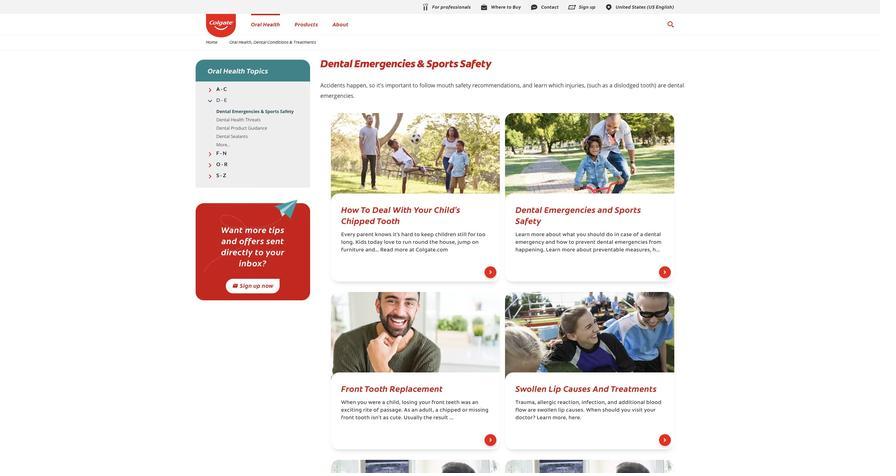 Task type: vqa. For each thing, say whether or not it's contained in the screenshot.
Ireland link
no



Task type: describe. For each thing, give the bounding box(es) containing it.
every parent knows it's hard to keep children still for too long. kids today love to run round the house, jump on furniture and… read more at colgate.com
[[341, 233, 486, 253]]

d - e button
[[196, 98, 310, 104]]

1 vertical spatial about
[[577, 248, 592, 253]]

recommendations,
[[473, 82, 521, 89]]

of inside learn more about what you should do in case of a dental emergency and how to prevent dental emergencies from happening. learn more about preventable measures, h...
[[634, 233, 639, 238]]

doctor?
[[516, 416, 536, 421]]

oral for oral health, dental conditions & treatments
[[230, 39, 238, 45]]

and inside dental emergencies and sports safety
[[598, 204, 613, 215]]

visit
[[632, 408, 643, 413]]

how
[[557, 240, 568, 245]]

and inside accidents happen, so it's important to follow mouth safety recommendations, and learn which injuries, (such as a dislodged tooth) are dental emergencies.
[[523, 82, 533, 89]]

oral health button
[[251, 20, 280, 28]]

colgate® logo image
[[206, 14, 236, 37]]

dental health threats link
[[216, 116, 261, 123]]

chipped
[[341, 215, 375, 226]]

today
[[368, 240, 383, 245]]

dental down e on the top left of page
[[216, 108, 231, 114]]

emergencies
[[615, 240, 648, 245]]

happen,
[[347, 82, 368, 89]]

s
[[216, 174, 219, 179]]

(such
[[587, 82, 601, 89]]

on
[[472, 240, 479, 245]]

deal
[[373, 204, 391, 215]]

safety for dental emergencies and sports safety
[[516, 215, 542, 226]]

infection,
[[582, 401, 607, 406]]

about
[[333, 20, 349, 28]]

to up round
[[415, 233, 420, 238]]

more up emergency
[[531, 233, 545, 238]]

when inside when you were a child, losing your front teeth was an exciting rite of passage. as an adult, a chipped or missing front tooth isn't as cute. usually the result ...
[[341, 401, 356, 406]]

child,
[[387, 401, 401, 406]]

dental emergencies & sports safety dental health threats dental product guidance dental sealants more...
[[216, 108, 294, 148]]

was
[[461, 401, 471, 406]]

to inside accidents happen, so it's important to follow mouth safety recommendations, and learn which injuries, (such as a dislodged tooth) are dental emergencies.
[[413, 82, 418, 89]]

0 vertical spatial about
[[546, 233, 561, 238]]

result
[[434, 416, 448, 421]]

1 vertical spatial tooth
[[365, 383, 388, 394]]

causes
[[564, 383, 591, 394]]

& for dental emergencies & sports safety
[[417, 57, 425, 70]]

oral health, dental conditions & treatments
[[230, 39, 316, 45]]

now
[[262, 282, 274, 290]]

more down how
[[562, 248, 576, 253]]

oral health
[[251, 20, 280, 28]]

f - n
[[216, 151, 227, 156]]

prevent
[[576, 240, 596, 245]]

- for s
[[220, 174, 222, 179]]

product
[[231, 125, 247, 131]]

1 vertical spatial learn
[[546, 248, 561, 253]]

2 vertical spatial dental
[[597, 240, 614, 245]]

it's for emergencies
[[377, 82, 384, 89]]

directly
[[221, 246, 253, 258]]

more inside every parent knows it's hard to keep children still for too long. kids today love to run round the house, jump on furniture and… read more at colgate.com
[[395, 248, 408, 253]]

your inside trauma, allergic reaction, infection, and additional blood flow are swollen lip causes. when should you visit your doctor? learn more, here.
[[644, 408, 656, 413]]

lip
[[559, 408, 565, 413]]

it's for to
[[393, 233, 400, 238]]

f - n button
[[196, 151, 310, 157]]

0 vertical spatial an
[[472, 401, 479, 406]]

a - c
[[216, 87, 227, 92]]

guidance
[[248, 125, 267, 131]]

sports for dental emergencies & sports safety dental health threats dental product guidance dental sealants more...
[[265, 108, 279, 114]]

swollen
[[516, 383, 547, 394]]

lip
[[549, 383, 562, 394]]

your
[[414, 204, 432, 215]]

you inside learn more about what you should do in case of a dental emergency and how to prevent dental emergencies from happening. learn more about preventable measures, h...
[[577, 233, 586, 238]]

dental up accidents
[[321, 57, 352, 70]]

dental sealants link
[[216, 133, 248, 139]]

parent
[[357, 233, 374, 238]]

dental down d - e
[[216, 116, 230, 123]]

home link
[[201, 39, 222, 45]]

are inside trauma, allergic reaction, infection, and additional blood flow are swollen lip causes. when should you visit your doctor? learn more, here.
[[528, 408, 536, 413]]

or
[[462, 408, 468, 413]]

- for d
[[221, 98, 223, 104]]

front tooth replacement
[[341, 383, 443, 394]]

the inside when you were a child, losing your front teeth was an exciting rite of passage. as an adult, a chipped or missing front tooth isn't as cute. usually the result ...
[[424, 416, 432, 421]]

furniture
[[341, 248, 364, 253]]

should inside learn more about what you should do in case of a dental emergency and how to prevent dental emergencies from happening. learn more about preventable measures, h...
[[588, 233, 605, 238]]

colgate.com
[[416, 248, 448, 253]]

0 horizontal spatial treatments
[[294, 39, 316, 45]]

f
[[216, 151, 219, 156]]

health for oral health topics
[[223, 66, 245, 75]]

up
[[253, 282, 261, 290]]

you inside when you were a child, losing your front teeth was an exciting rite of passage. as an adult, a chipped or missing front tooth isn't as cute. usually the result ...
[[358, 401, 367, 406]]

safety for dental emergencies & sports safety
[[460, 57, 491, 70]]

safety
[[456, 82, 471, 89]]

to inside want more tips and offers sent directly to your inbox?
[[255, 246, 264, 258]]

read
[[381, 248, 393, 253]]

oral health topics
[[208, 66, 268, 75]]

home
[[206, 39, 218, 45]]

every
[[341, 233, 356, 238]]

and inside want more tips and offers sent directly to your inbox?
[[222, 235, 237, 247]]

mouth
[[437, 82, 454, 89]]

more...
[[216, 141, 231, 148]]

sent
[[266, 235, 284, 247]]

for professionals icon image
[[421, 3, 430, 12]]

as
[[404, 408, 410, 413]]

d - e menu
[[196, 107, 310, 149]]

tooth inside how to deal with your child's chipped tooth
[[377, 215, 400, 226]]

and…
[[366, 248, 379, 253]]

from
[[649, 240, 662, 245]]

case
[[621, 233, 632, 238]]

the inside every parent knows it's hard to keep children still for too long. kids today love to run round the house, jump on furniture and… read more at colgate.com
[[430, 240, 438, 245]]

sign
[[240, 282, 252, 290]]

dental inside dental emergencies and sports safety
[[516, 204, 543, 215]]

want more tips and offers sent directly to your inbox?
[[221, 224, 285, 269]]

emergencies for dental emergencies and sports safety
[[544, 204, 596, 215]]

important
[[385, 82, 411, 89]]

emergency
[[516, 240, 544, 245]]

reaction,
[[558, 401, 581, 406]]

o - r button
[[196, 162, 310, 168]]

tips
[[269, 224, 285, 235]]

topics
[[247, 66, 268, 75]]

1 vertical spatial front
[[341, 416, 354, 421]]

s - z button
[[196, 173, 310, 179]]

oral health topics button
[[196, 60, 310, 82]]

sign up icon image
[[568, 3, 576, 11]]

how to deal with your child's chipped tooth
[[341, 204, 460, 226]]

run
[[403, 240, 412, 245]]



Task type: locate. For each thing, give the bounding box(es) containing it.
learn down swollen
[[537, 416, 552, 421]]

0 horizontal spatial of
[[374, 408, 379, 413]]

0 horizontal spatial an
[[412, 408, 418, 413]]

1 vertical spatial the
[[424, 416, 432, 421]]

keep
[[421, 233, 434, 238]]

1 horizontal spatial safety
[[460, 57, 491, 70]]

1 horizontal spatial about
[[577, 248, 592, 253]]

swollen lip causes and treatments
[[516, 383, 657, 394]]

of up isn't
[[374, 408, 379, 413]]

round
[[413, 240, 428, 245]]

& for dental emergencies & sports safety dental health threats dental product guidance dental sealants more...
[[261, 108, 264, 114]]

still
[[458, 233, 467, 238]]

learn down how
[[546, 248, 561, 253]]

about up how
[[546, 233, 561, 238]]

paper airplane image
[[204, 197, 302, 279]]

an
[[472, 401, 479, 406], [412, 408, 418, 413]]

0 horizontal spatial safety
[[280, 108, 294, 114]]

0 vertical spatial your
[[266, 246, 285, 258]]

dental up preventable
[[597, 240, 614, 245]]

2 vertical spatial &
[[261, 108, 264, 114]]

trauma,
[[516, 401, 536, 406]]

None search field
[[667, 17, 675, 31]]

when down infection, in the bottom right of the page
[[586, 408, 601, 413]]

dental product guidance link
[[216, 125, 267, 131]]

and left learn
[[523, 82, 533, 89]]

when inside trauma, allergic reaction, infection, and additional blood flow are swollen lip causes. when should you visit your doctor? learn more, here.
[[586, 408, 601, 413]]

health up oral health, dental conditions & treatments link
[[263, 20, 280, 28]]

cute.
[[390, 416, 403, 421]]

sign up now
[[240, 282, 274, 290]]

0 horizontal spatial oral
[[208, 66, 222, 75]]

1 vertical spatial dental
[[645, 233, 661, 238]]

dental emergencies & sports safety
[[321, 57, 491, 70]]

0 vertical spatial health
[[263, 20, 280, 28]]

1 vertical spatial treatments
[[611, 383, 657, 394]]

& right conditions
[[290, 39, 293, 45]]

oral up health,
[[251, 20, 262, 28]]

0 vertical spatial &
[[290, 39, 293, 45]]

sports for dental emergencies and sports safety
[[615, 204, 641, 215]]

your inside when you were a child, losing your front teeth was an exciting rite of passage. as an adult, a chipped or missing front tooth isn't as cute. usually the result ...
[[419, 401, 431, 406]]

2 horizontal spatial oral
[[251, 20, 262, 28]]

oral left health,
[[230, 39, 238, 45]]

treatments up additional
[[611, 383, 657, 394]]

you down additional
[[621, 408, 631, 413]]

0 horizontal spatial you
[[358, 401, 367, 406]]

sign up now link
[[226, 279, 280, 294]]

2 horizontal spatial dental
[[668, 82, 684, 89]]

a inside learn more about what you should do in case of a dental emergency and how to prevent dental emergencies from happening. learn more about preventable measures, h...
[[640, 233, 643, 238]]

0 vertical spatial when
[[341, 401, 356, 406]]

additional
[[619, 401, 645, 406]]

threats
[[245, 116, 261, 123]]

- right s
[[220, 174, 222, 179]]

emergencies for dental emergencies & sports safety dental health threats dental product guidance dental sealants more...
[[232, 108, 260, 114]]

replacement
[[390, 383, 443, 394]]

are right tooth)
[[658, 82, 667, 89]]

& down d - e popup button
[[261, 108, 264, 114]]

should down infection, in the bottom right of the page
[[603, 408, 620, 413]]

emergencies up what at the right of page
[[544, 204, 596, 215]]

as
[[603, 82, 608, 89], [383, 416, 389, 421]]

what
[[563, 233, 576, 238]]

the
[[430, 240, 438, 245], [424, 416, 432, 421]]

a inside accidents happen, so it's important to follow mouth safety recommendations, and learn which injuries, (such as a dislodged tooth) are dental emergencies.
[[610, 82, 613, 89]]

as right isn't
[[383, 416, 389, 421]]

it's up love
[[393, 233, 400, 238]]

- inside dropdown button
[[221, 87, 222, 92]]

when up "exciting"
[[341, 401, 356, 406]]

your down tips
[[266, 246, 285, 258]]

safety inside dental emergencies & sports safety dental health threats dental product guidance dental sealants more...
[[280, 108, 294, 114]]

0 horizontal spatial about
[[546, 233, 561, 238]]

1 vertical spatial as
[[383, 416, 389, 421]]

1 horizontal spatial sports
[[427, 57, 458, 70]]

should
[[588, 233, 605, 238], [603, 408, 620, 413]]

more left tips
[[245, 224, 267, 235]]

should up 'prevent'
[[588, 233, 605, 238]]

trauma, allergic reaction, infection, and additional blood flow are swollen lip causes. when should you visit your doctor? learn more, here.
[[516, 401, 662, 421]]

your up adult,
[[419, 401, 431, 406]]

location icon image
[[605, 3, 613, 11]]

it's right the so
[[377, 82, 384, 89]]

2 horizontal spatial your
[[644, 408, 656, 413]]

as right (such
[[603, 82, 608, 89]]

the down adult,
[[424, 416, 432, 421]]

and inside trauma, allergic reaction, infection, and additional blood flow are swollen lip causes. when should you visit your doctor? learn more, here.
[[608, 401, 618, 406]]

it's
[[377, 82, 384, 89], [393, 233, 400, 238]]

0 horizontal spatial sports
[[265, 108, 279, 114]]

r
[[224, 162, 228, 168]]

to left sent
[[255, 246, 264, 258]]

how
[[341, 204, 359, 215]]

1 vertical spatial it's
[[393, 233, 400, 238]]

hard
[[402, 233, 413, 238]]

an up missing
[[472, 401, 479, 406]]

swollen
[[538, 408, 557, 413]]

long.
[[341, 240, 354, 245]]

of up emergencies at right bottom
[[634, 233, 639, 238]]

0 vertical spatial should
[[588, 233, 605, 238]]

dental
[[254, 39, 267, 45], [321, 57, 352, 70], [216, 108, 231, 114], [216, 116, 230, 123], [216, 125, 230, 131], [216, 133, 230, 139], [516, 204, 543, 215]]

0 vertical spatial it's
[[377, 82, 384, 89]]

1 horizontal spatial are
[[658, 82, 667, 89]]

1 vertical spatial of
[[374, 408, 379, 413]]

0 horizontal spatial your
[[266, 246, 285, 258]]

1 vertical spatial when
[[586, 408, 601, 413]]

front
[[341, 383, 363, 394]]

2 vertical spatial learn
[[537, 416, 552, 421]]

0 horizontal spatial as
[[383, 416, 389, 421]]

dislodged
[[614, 82, 639, 89]]

1 vertical spatial safety
[[280, 108, 294, 114]]

to left follow
[[413, 82, 418, 89]]

0 horizontal spatial dental
[[597, 240, 614, 245]]

learn up emergency
[[516, 233, 530, 238]]

more,
[[553, 416, 568, 421]]

a up result
[[436, 408, 439, 413]]

dental right health,
[[254, 39, 267, 45]]

about down 'prevent'
[[577, 248, 592, 253]]

and
[[523, 82, 533, 89], [598, 204, 613, 215], [222, 235, 237, 247], [546, 240, 556, 245], [608, 401, 618, 406]]

should inside trauma, allergic reaction, infection, and additional blood flow are swollen lip causes. when should you visit your doctor? learn more, here.
[[603, 408, 620, 413]]

- left e on the top left of page
[[221, 98, 223, 104]]

0 vertical spatial the
[[430, 240, 438, 245]]

flow
[[516, 408, 527, 413]]

oral for oral health
[[251, 20, 262, 28]]

2 horizontal spatial you
[[621, 408, 631, 413]]

1 horizontal spatial treatments
[[611, 383, 657, 394]]

isn't
[[371, 416, 382, 421]]

front down "exciting"
[[341, 416, 354, 421]]

and
[[593, 383, 609, 394]]

2 vertical spatial sports
[[615, 204, 641, 215]]

more inside want more tips and offers sent directly to your inbox?
[[245, 224, 267, 235]]

- for f
[[220, 151, 222, 156]]

0 horizontal spatial it's
[[377, 82, 384, 89]]

0 vertical spatial of
[[634, 233, 639, 238]]

oral inside dropdown button
[[208, 66, 222, 75]]

1 horizontal spatial when
[[586, 408, 601, 413]]

1 horizontal spatial dental
[[645, 233, 661, 238]]

products button
[[295, 20, 318, 28]]

emergencies up the so
[[354, 57, 415, 70]]

oral for oral health topics
[[208, 66, 222, 75]]

tooth up knows
[[377, 215, 400, 226]]

safety for dental emergencies & sports safety dental health threats dental product guidance dental sealants more...
[[280, 108, 294, 114]]

sealants
[[231, 133, 248, 139]]

conditions
[[268, 39, 289, 45]]

2 vertical spatial safety
[[516, 215, 542, 226]]

o - r
[[216, 162, 228, 168]]

1 horizontal spatial as
[[603, 82, 608, 89]]

0 vertical spatial as
[[603, 82, 608, 89]]

oral up a
[[208, 66, 222, 75]]

2 vertical spatial oral
[[208, 66, 222, 75]]

happening.
[[516, 248, 545, 253]]

-
[[221, 87, 222, 92], [221, 98, 223, 104], [220, 151, 222, 156], [222, 162, 223, 168], [220, 174, 222, 179]]

1 vertical spatial oral
[[230, 39, 238, 45]]

0 horizontal spatial &
[[261, 108, 264, 114]]

it's inside accidents happen, so it's important to follow mouth safety recommendations, and learn which injuries, (such as a dislodged tooth) are dental emergencies.
[[377, 82, 384, 89]]

usually
[[404, 416, 422, 421]]

1 horizontal spatial emergencies
[[354, 57, 415, 70]]

tooth)
[[641, 82, 657, 89]]

0 vertical spatial you
[[577, 233, 586, 238]]

of inside when you were a child, losing your front teeth was an exciting rite of passage. as an adult, a chipped or missing front tooth isn't as cute. usually the result ...
[[374, 408, 379, 413]]

measures,
[[626, 248, 652, 253]]

learn more about what you should do in case of a dental emergency and how to prevent dental emergencies from happening. learn more about preventable measures, h...
[[516, 233, 662, 253]]

2 vertical spatial health
[[231, 116, 244, 123]]

health,
[[239, 39, 253, 45]]

emergencies inside dental emergencies & sports safety dental health threats dental product guidance dental sealants more...
[[232, 108, 260, 114]]

at
[[410, 248, 415, 253]]

s - z
[[216, 174, 226, 179]]

health inside dental emergencies & sports safety dental health threats dental product guidance dental sealants more...
[[231, 116, 244, 123]]

passage.
[[380, 408, 403, 413]]

0 vertical spatial emergencies
[[354, 57, 415, 70]]

0 vertical spatial tooth
[[377, 215, 400, 226]]

health inside dropdown button
[[223, 66, 245, 75]]

and up do
[[598, 204, 613, 215]]

0 vertical spatial sports
[[427, 57, 458, 70]]

- right a
[[221, 87, 222, 92]]

your down blood
[[644, 408, 656, 413]]

too
[[477, 233, 486, 238]]

child's
[[434, 204, 460, 215]]

inbox?
[[239, 257, 267, 269]]

emergencies inside dental emergencies and sports safety
[[544, 204, 596, 215]]

2 horizontal spatial &
[[417, 57, 425, 70]]

a left dislodged
[[610, 82, 613, 89]]

adult,
[[419, 408, 434, 413]]

a
[[610, 82, 613, 89], [640, 233, 643, 238], [382, 401, 385, 406], [436, 408, 439, 413]]

d
[[216, 98, 220, 104]]

1 vertical spatial &
[[417, 57, 425, 70]]

2 vertical spatial you
[[621, 408, 631, 413]]

dental emergencies and sports safety
[[516, 204, 641, 226]]

love
[[384, 240, 395, 245]]

0 horizontal spatial when
[[341, 401, 356, 406]]

- right f
[[220, 151, 222, 156]]

were
[[369, 401, 381, 406]]

2 vertical spatial your
[[644, 408, 656, 413]]

1 vertical spatial emergencies
[[232, 108, 260, 114]]

0 vertical spatial are
[[658, 82, 667, 89]]

a right were
[[382, 401, 385, 406]]

with
[[393, 204, 412, 215]]

sports inside dental emergencies and sports safety
[[615, 204, 641, 215]]

sports up mouth
[[427, 57, 458, 70]]

0 vertical spatial treatments
[[294, 39, 316, 45]]

an right as
[[412, 408, 418, 413]]

1 vertical spatial your
[[419, 401, 431, 406]]

are inside accidents happen, so it's important to follow mouth safety recommendations, and learn which injuries, (such as a dislodged tooth) are dental emergencies.
[[658, 82, 667, 89]]

1 horizontal spatial oral
[[230, 39, 238, 45]]

1 horizontal spatial your
[[419, 401, 431, 406]]

0 horizontal spatial are
[[528, 408, 536, 413]]

safety inside dental emergencies and sports safety
[[516, 215, 542, 226]]

emergencies for dental emergencies & sports safety
[[354, 57, 415, 70]]

sports inside dental emergencies & sports safety dental health threats dental product guidance dental sealants more...
[[265, 108, 279, 114]]

oral health, dental conditions & treatments link
[[225, 39, 321, 45]]

1 horizontal spatial it's
[[393, 233, 400, 238]]

1 vertical spatial an
[[412, 408, 418, 413]]

health up c
[[223, 66, 245, 75]]

1 horizontal spatial you
[[577, 233, 586, 238]]

which
[[549, 82, 564, 89]]

it's inside every parent knows it's hard to keep children still for too long. kids today love to run round the house, jump on furniture and… read more at colgate.com
[[393, 233, 400, 238]]

treatments down products popup button
[[294, 39, 316, 45]]

you up rite
[[358, 401, 367, 406]]

front
[[432, 401, 445, 406], [341, 416, 354, 421]]

tooth up were
[[365, 383, 388, 394]]

as inside when you were a child, losing your front teeth was an exciting rite of passage. as an adult, a chipped or missing front tooth isn't as cute. usually the result ...
[[383, 416, 389, 421]]

are
[[658, 82, 667, 89], [528, 408, 536, 413]]

allergic
[[538, 401, 557, 406]]

0 vertical spatial oral
[[251, 20, 262, 28]]

safety
[[460, 57, 491, 70], [280, 108, 294, 114], [516, 215, 542, 226]]

- for a
[[221, 87, 222, 92]]

to
[[361, 204, 371, 215]]

sports for dental emergencies & sports safety
[[427, 57, 458, 70]]

to inside learn more about what you should do in case of a dental emergency and how to prevent dental emergencies from happening. learn more about preventable measures, h...
[[569, 240, 575, 245]]

2 vertical spatial emergencies
[[544, 204, 596, 215]]

0 horizontal spatial front
[[341, 416, 354, 421]]

& up follow
[[417, 57, 425, 70]]

your inside want more tips and offers sent directly to your inbox?
[[266, 246, 285, 258]]

missing
[[469, 408, 489, 413]]

front up adult,
[[432, 401, 445, 406]]

sports down d - e popup button
[[265, 108, 279, 114]]

1 vertical spatial are
[[528, 408, 536, 413]]

learn inside trauma, allergic reaction, infection, and additional blood flow are swollen lip causes. when should you visit your doctor? learn more, here.
[[537, 416, 552, 421]]

dental emergencies & sports safety link
[[216, 108, 294, 114]]

to down what at the right of page
[[569, 240, 575, 245]]

as inside accidents happen, so it's important to follow mouth safety recommendations, and learn which injuries, (such as a dislodged tooth) are dental emergencies.
[[603, 82, 608, 89]]

a up emergencies at right bottom
[[640, 233, 643, 238]]

and right infection, in the bottom right of the page
[[608, 401, 618, 406]]

do
[[607, 233, 613, 238]]

- for o
[[222, 162, 223, 168]]

products
[[295, 20, 318, 28]]

&
[[290, 39, 293, 45], [417, 57, 425, 70], [261, 108, 264, 114]]

the up colgate.com
[[430, 240, 438, 245]]

1 vertical spatial should
[[603, 408, 620, 413]]

1 vertical spatial sports
[[265, 108, 279, 114]]

0 vertical spatial front
[[432, 401, 445, 406]]

rite
[[363, 408, 372, 413]]

more
[[245, 224, 267, 235], [531, 233, 545, 238], [395, 248, 408, 253], [562, 248, 576, 253]]

dental up more...
[[216, 133, 230, 139]]

n
[[223, 151, 227, 156]]

dental inside accidents happen, so it's important to follow mouth safety recommendations, and learn which injuries, (such as a dislodged tooth) are dental emergencies.
[[668, 82, 684, 89]]

0 vertical spatial learn
[[516, 233, 530, 238]]

0 vertical spatial safety
[[460, 57, 491, 70]]

causes.
[[566, 408, 585, 413]]

dental up dental sealants link
[[216, 125, 230, 131]]

- left r
[[222, 162, 223, 168]]

and inside learn more about what you should do in case of a dental emergency and how to prevent dental emergencies from happening. learn more about preventable measures, h...
[[546, 240, 556, 245]]

1 horizontal spatial of
[[634, 233, 639, 238]]

are down 'trauma,'
[[528, 408, 536, 413]]

chipped
[[440, 408, 461, 413]]

1 horizontal spatial front
[[432, 401, 445, 406]]

1 horizontal spatial &
[[290, 39, 293, 45]]

health up the product at the top
[[231, 116, 244, 123]]

0 vertical spatial dental
[[668, 82, 684, 89]]

1 horizontal spatial an
[[472, 401, 479, 406]]

health for oral health
[[263, 20, 280, 28]]

house,
[[440, 240, 457, 245]]

0 horizontal spatial emergencies
[[232, 108, 260, 114]]

more down the "run"
[[395, 248, 408, 253]]

dental right tooth)
[[668, 82, 684, 89]]

to left the "run"
[[396, 240, 402, 245]]

2 horizontal spatial emergencies
[[544, 204, 596, 215]]

2 horizontal spatial safety
[[516, 215, 542, 226]]

and left how
[[546, 240, 556, 245]]

where to buy icon image
[[480, 3, 488, 11]]

of
[[634, 233, 639, 238], [374, 408, 379, 413]]

& inside dental emergencies & sports safety dental health threats dental product guidance dental sealants more...
[[261, 108, 264, 114]]

and left offers
[[222, 235, 237, 247]]

2 horizontal spatial sports
[[615, 204, 641, 215]]

contact icon image
[[530, 3, 539, 11]]

in
[[615, 233, 620, 238]]

you up 'prevent'
[[577, 233, 586, 238]]

1 vertical spatial you
[[358, 401, 367, 406]]

1 vertical spatial health
[[223, 66, 245, 75]]

you inside trauma, allergic reaction, infection, and additional blood flow are swollen lip causes. when should you visit your doctor? learn more, here.
[[621, 408, 631, 413]]

emergencies up the threats on the left of the page
[[232, 108, 260, 114]]

your
[[266, 246, 285, 258], [419, 401, 431, 406], [644, 408, 656, 413]]

dental up 'from'
[[645, 233, 661, 238]]

sports up case at right
[[615, 204, 641, 215]]

dental up emergency
[[516, 204, 543, 215]]

a
[[216, 87, 220, 92]]



